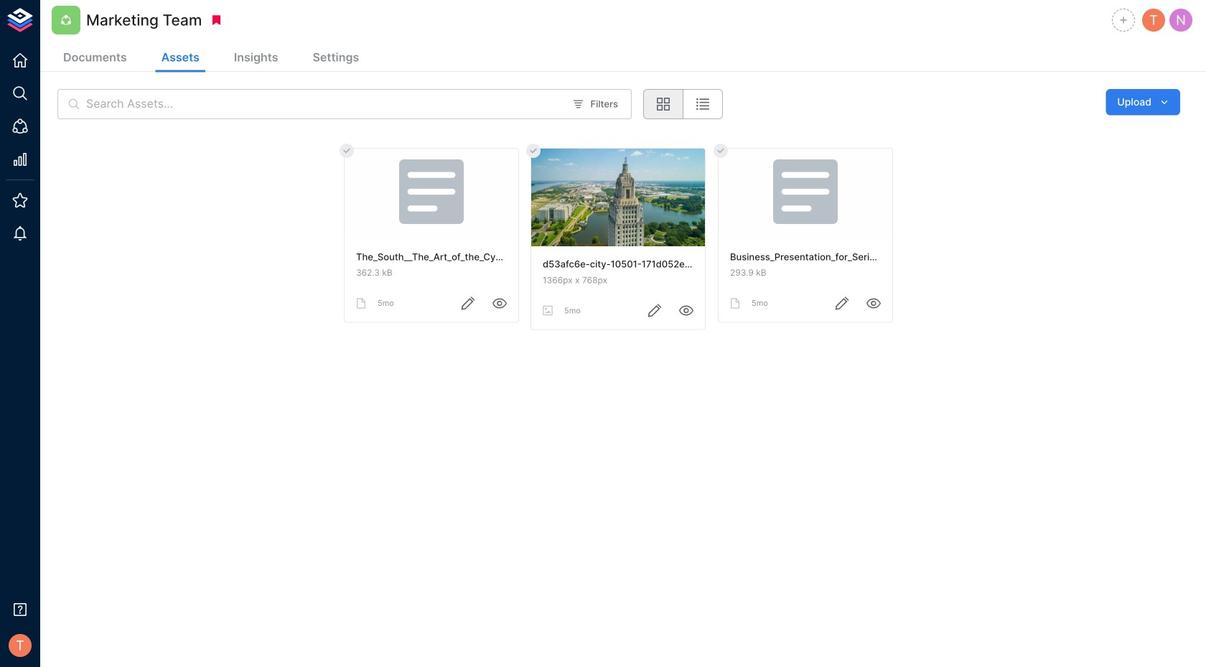 Task type: vqa. For each thing, say whether or not it's contained in the screenshot.
GROUP
yes



Task type: locate. For each thing, give the bounding box(es) containing it.
group
[[643, 89, 723, 119]]

remove bookmark image
[[210, 14, 223, 27]]

Search Assets... text field
[[86, 89, 564, 119]]



